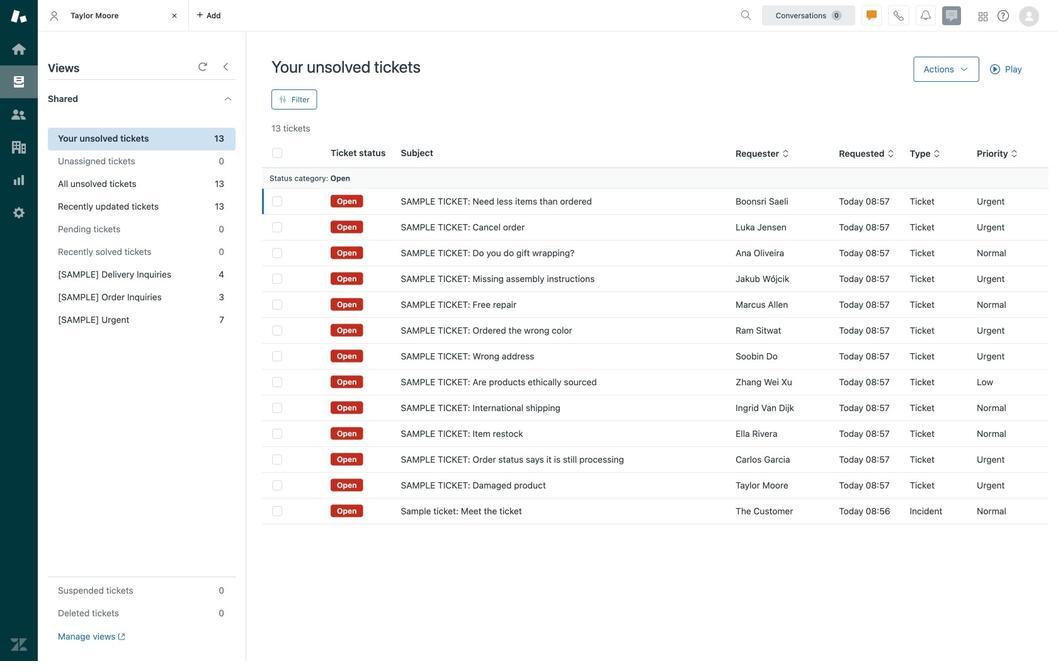 Task type: describe. For each thing, give the bounding box(es) containing it.
button displays agent's chat status as away. image
[[867, 10, 877, 20]]

6 row from the top
[[262, 318, 1049, 344]]

zendesk products image
[[979, 12, 988, 21]]

10 row from the top
[[262, 421, 1049, 447]]

main element
[[0, 0, 38, 662]]

reporting image
[[11, 172, 27, 188]]

refresh views pane image
[[198, 62, 208, 72]]

hide panel views image
[[221, 62, 231, 72]]

1 row from the top
[[262, 189, 1049, 215]]

customers image
[[11, 107, 27, 123]]

9 row from the top
[[262, 395, 1049, 421]]

organizations image
[[11, 139, 27, 156]]

admin image
[[11, 205, 27, 221]]

zendesk support image
[[11, 8, 27, 25]]

2 row from the top
[[262, 215, 1049, 240]]



Task type: vqa. For each thing, say whether or not it's contained in the screenshot.
Tabs tab list
yes



Task type: locate. For each thing, give the bounding box(es) containing it.
row
[[262, 189, 1049, 215], [262, 215, 1049, 240], [262, 240, 1049, 266], [262, 266, 1049, 292], [262, 292, 1049, 318], [262, 318, 1049, 344], [262, 344, 1049, 370], [262, 370, 1049, 395], [262, 395, 1049, 421], [262, 421, 1049, 447], [262, 447, 1049, 473], [262, 473, 1049, 499], [262, 499, 1049, 525]]

13 row from the top
[[262, 499, 1049, 525]]

views image
[[11, 74, 27, 90]]

tab
[[38, 0, 189, 32]]

zendesk chat image
[[943, 6, 962, 25]]

opens in a new tab image
[[116, 634, 125, 641]]

3 row from the top
[[262, 240, 1049, 266]]

11 row from the top
[[262, 447, 1049, 473]]

get help image
[[998, 10, 1010, 21]]

get started image
[[11, 41, 27, 57]]

4 row from the top
[[262, 266, 1049, 292]]

tabs tab list
[[38, 0, 736, 32]]

zendesk image
[[11, 637, 27, 654]]

5 row from the top
[[262, 292, 1049, 318]]

heading
[[38, 80, 246, 118]]

8 row from the top
[[262, 370, 1049, 395]]

close image
[[168, 9, 181, 22]]

7 row from the top
[[262, 344, 1049, 370]]

notifications image
[[921, 10, 932, 20]]

12 row from the top
[[262, 473, 1049, 499]]



